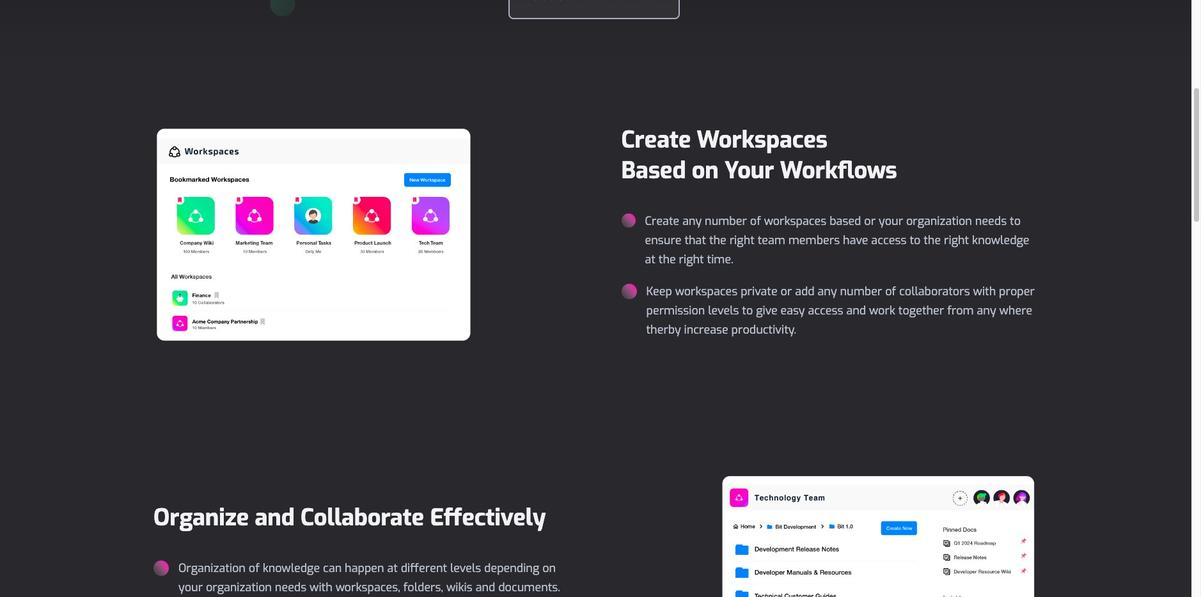 Task type: locate. For each thing, give the bounding box(es) containing it.
0 vertical spatial number
[[705, 214, 747, 229]]

0 vertical spatial knowledge
[[972, 233, 1029, 248]]

levels
[[708, 303, 739, 318], [450, 561, 481, 576]]

1 horizontal spatial or
[[864, 214, 876, 229]]

proper
[[999, 284, 1035, 299]]

access
[[871, 233, 907, 248], [808, 303, 843, 318]]

with up from
[[973, 284, 996, 299]]

1 vertical spatial at
[[387, 561, 398, 576]]

list containing create any number of workspaces based or your organization needs to ensure that the right team members have access to the right knowledge at the right time.
[[621, 212, 1038, 340]]

1 vertical spatial levels
[[450, 561, 481, 576]]

1 horizontal spatial of
[[750, 214, 761, 229]]

create any number of workspaces based or your organization needs to ensure that the right team members have access to the right knowledge at the right time.
[[645, 214, 1029, 267]]

0 vertical spatial access
[[871, 233, 907, 248]]

or
[[864, 214, 876, 229], [781, 284, 792, 299]]

from
[[947, 303, 974, 318]]

0 vertical spatial organization
[[906, 214, 972, 229]]

organization of knowledge can happen at different levels depending on your organization needs with workspaces, folders, wikis and documents.
[[178, 561, 560, 596]]

create inside create workspaces based on your workflows
[[621, 125, 691, 155]]

knowledge up proper
[[972, 233, 1029, 248]]

0 vertical spatial your
[[879, 214, 903, 229]]

0 horizontal spatial on
[[542, 561, 556, 576]]

on
[[692, 155, 719, 186], [542, 561, 556, 576]]

and inside keep workspaces private or add any number of collaborators with proper permission levels to give easy access and work together from any where therby increase productivity.
[[846, 303, 866, 318]]

0 vertical spatial needs
[[975, 214, 1007, 229]]

1 vertical spatial to
[[910, 233, 921, 248]]

to inside keep workspaces private or add any number of collaborators with proper permission levels to give easy access and work together from any where therby increase productivity.
[[742, 303, 753, 318]]

1 vertical spatial with
[[310, 580, 332, 596]]

1 horizontal spatial with
[[973, 284, 996, 299]]

1 vertical spatial workspaces
[[675, 284, 738, 299]]

2 horizontal spatial to
[[1010, 214, 1021, 229]]

access right have
[[871, 233, 907, 248]]

workspaces up members
[[764, 214, 826, 229]]

the up collaborators
[[924, 233, 941, 248]]

0 vertical spatial workspaces
[[764, 214, 826, 229]]

right up collaborators
[[944, 233, 969, 248]]

0 vertical spatial at
[[645, 252, 655, 267]]

permission
[[646, 303, 705, 318]]

or inside keep workspaces private or add any number of collaborators with proper permission levels to give easy access and work together from any where therby increase productivity.
[[781, 284, 792, 299]]

create for create any number of workspaces based or your organization needs to ensure that the right team members have access to the right knowledge at the right time.
[[645, 214, 679, 229]]

0 vertical spatial any
[[682, 214, 702, 229]]

list
[[621, 212, 1038, 340]]

with
[[973, 284, 996, 299], [310, 580, 332, 596]]

0 horizontal spatial needs
[[275, 580, 306, 596]]

ensure
[[645, 233, 681, 248]]

your
[[879, 214, 903, 229], [178, 580, 203, 596]]

based
[[830, 214, 861, 229]]

0 horizontal spatial any
[[682, 214, 702, 229]]

1 horizontal spatial levels
[[708, 303, 739, 318]]

2 horizontal spatial of
[[885, 284, 896, 299]]

or up have
[[864, 214, 876, 229]]

of
[[750, 214, 761, 229], [885, 284, 896, 299], [249, 561, 260, 576]]

0 horizontal spatial and
[[255, 503, 295, 534]]

your down organization on the left
[[178, 580, 203, 596]]

1 horizontal spatial number
[[840, 284, 882, 299]]

1 horizontal spatial your
[[879, 214, 903, 229]]

1 horizontal spatial any
[[818, 284, 837, 299]]

together
[[898, 303, 944, 318]]

2 vertical spatial and
[[476, 580, 495, 596]]

0 horizontal spatial number
[[705, 214, 747, 229]]

1 vertical spatial knowledge
[[263, 561, 320, 576]]

0 vertical spatial of
[[750, 214, 761, 229]]

number
[[705, 214, 747, 229], [840, 284, 882, 299]]

0 vertical spatial or
[[864, 214, 876, 229]]

0 horizontal spatial of
[[249, 561, 260, 576]]

2 vertical spatial of
[[249, 561, 260, 576]]

any
[[682, 214, 702, 229], [818, 284, 837, 299], [977, 303, 996, 318]]

create workspaces based on your workflows
[[621, 125, 897, 186]]

organize
[[153, 503, 249, 534]]

at
[[645, 252, 655, 267], [387, 561, 398, 576]]

1 vertical spatial organization
[[206, 580, 272, 596]]

create
[[621, 125, 691, 155], [645, 214, 679, 229]]

0 horizontal spatial levels
[[450, 561, 481, 576]]

therby
[[646, 322, 681, 338]]

and
[[846, 303, 866, 318], [255, 503, 295, 534], [476, 580, 495, 596]]

any inside create any number of workspaces based or your organization needs to ensure that the right team members have access to the right knowledge at the right time.
[[682, 214, 702, 229]]

collaborate
[[301, 503, 424, 534]]

your inside organization of knowledge can happen at different levels depending on your organization needs with workspaces, folders, wikis and documents.
[[178, 580, 203, 596]]

0 vertical spatial with
[[973, 284, 996, 299]]

1 horizontal spatial needs
[[975, 214, 1007, 229]]

or left add
[[781, 284, 792, 299]]

with inside organization of knowledge can happen at different levels depending on your organization needs with workspaces, folders, wikis and documents.
[[310, 580, 332, 596]]

0 horizontal spatial knowledge
[[263, 561, 320, 576]]

0 vertical spatial on
[[692, 155, 719, 186]]

2 horizontal spatial and
[[846, 303, 866, 318]]

1 vertical spatial or
[[781, 284, 792, 299]]

of up team
[[750, 214, 761, 229]]

number up work
[[840, 284, 882, 299]]

0 horizontal spatial access
[[808, 303, 843, 318]]

any up that
[[682, 214, 702, 229]]

at inside create any number of workspaces based or your organization needs to ensure that the right team members have access to the right knowledge at the right time.
[[645, 252, 655, 267]]

1 vertical spatial your
[[178, 580, 203, 596]]

0 horizontal spatial at
[[387, 561, 398, 576]]

1 horizontal spatial on
[[692, 155, 719, 186]]

workspaces inside keep workspaces private or add any number of collaborators with proper permission levels to give easy access and work together from any where therby increase productivity.
[[675, 284, 738, 299]]

the up time.
[[709, 233, 726, 248]]

0 horizontal spatial to
[[742, 303, 753, 318]]

levels up increase
[[708, 303, 739, 318]]

1 vertical spatial needs
[[275, 580, 306, 596]]

workflows
[[780, 155, 897, 186]]

to
[[1010, 214, 1021, 229], [910, 233, 921, 248], [742, 303, 753, 318]]

2 horizontal spatial the
[[924, 233, 941, 248]]

0 vertical spatial levels
[[708, 303, 739, 318]]

any right add
[[818, 284, 837, 299]]

on up "documents."
[[542, 561, 556, 576]]

at right happen
[[387, 561, 398, 576]]

1 vertical spatial create
[[645, 214, 679, 229]]

increase
[[684, 322, 728, 338]]

of inside keep workspaces private or add any number of collaborators with proper permission levels to give easy access and work together from any where therby increase productivity.
[[885, 284, 896, 299]]

workspaces down time.
[[675, 284, 738, 299]]

workspaces
[[697, 125, 827, 155]]

2 vertical spatial to
[[742, 303, 753, 318]]

1 horizontal spatial access
[[871, 233, 907, 248]]

on left the your
[[692, 155, 719, 186]]

1 horizontal spatial and
[[476, 580, 495, 596]]

with inside keep workspaces private or add any number of collaborators with proper permission levels to give easy access and work together from any where therby increase productivity.
[[973, 284, 996, 299]]

folders,
[[403, 580, 443, 596]]

workspaces
[[764, 214, 826, 229], [675, 284, 738, 299]]

1 horizontal spatial workspaces
[[764, 214, 826, 229]]

any right from
[[977, 303, 996, 318]]

create for create workspaces based on your workflows
[[621, 125, 691, 155]]

based
[[621, 155, 686, 186]]

levels inside organization of knowledge can happen at different levels depending on your organization needs with workspaces, folders, wikis and documents.
[[450, 561, 481, 576]]

0 horizontal spatial with
[[310, 580, 332, 596]]

organization
[[906, 214, 972, 229], [206, 580, 272, 596]]

team
[[758, 233, 785, 248]]

0 horizontal spatial right
[[679, 252, 704, 267]]

0 horizontal spatial organization
[[206, 580, 272, 596]]

0 vertical spatial create
[[621, 125, 691, 155]]

1 vertical spatial number
[[840, 284, 882, 299]]

and for knowledge
[[476, 580, 495, 596]]

1 vertical spatial on
[[542, 561, 556, 576]]

knowledge
[[972, 233, 1029, 248], [263, 561, 320, 576]]

1 horizontal spatial organization
[[906, 214, 972, 229]]

organization
[[178, 561, 246, 576]]

work
[[869, 303, 895, 318]]

0 horizontal spatial workspaces
[[675, 284, 738, 299]]

with down can
[[310, 580, 332, 596]]

the down ensure
[[659, 252, 676, 267]]

1 horizontal spatial knowledge
[[972, 233, 1029, 248]]

0 vertical spatial to
[[1010, 214, 1021, 229]]

the
[[709, 233, 726, 248], [924, 233, 941, 248], [659, 252, 676, 267]]

of up work
[[885, 284, 896, 299]]

0 horizontal spatial or
[[781, 284, 792, 299]]

and inside organization of knowledge can happen at different levels depending on your organization needs with workspaces, folders, wikis and documents.
[[476, 580, 495, 596]]

1 vertical spatial access
[[808, 303, 843, 318]]

knowledge left can
[[263, 561, 320, 576]]

right down that
[[679, 252, 704, 267]]

1 vertical spatial of
[[885, 284, 896, 299]]

easy
[[781, 303, 805, 318]]

1 horizontal spatial at
[[645, 252, 655, 267]]

2 vertical spatial any
[[977, 303, 996, 318]]

at down ensure
[[645, 252, 655, 267]]

create inside create any number of workspaces based or your organization needs to ensure that the right team members have access to the right knowledge at the right time.
[[645, 214, 679, 229]]

number up that
[[705, 214, 747, 229]]

0 vertical spatial and
[[846, 303, 866, 318]]

your right based
[[879, 214, 903, 229]]

right
[[729, 233, 755, 248], [944, 233, 969, 248], [679, 252, 704, 267]]

where
[[999, 303, 1032, 318]]

1 horizontal spatial the
[[709, 233, 726, 248]]

organization inside organization of knowledge can happen at different levels depending on your organization needs with workspaces, folders, wikis and documents.
[[206, 580, 272, 596]]

levels up wikis
[[450, 561, 481, 576]]

private
[[741, 284, 777, 299]]

2 horizontal spatial any
[[977, 303, 996, 318]]

needs
[[975, 214, 1007, 229], [275, 580, 306, 596]]

0 horizontal spatial your
[[178, 580, 203, 596]]

access down add
[[808, 303, 843, 318]]

right up time.
[[729, 233, 755, 248]]

have
[[843, 233, 868, 248]]

of right organization on the left
[[249, 561, 260, 576]]



Task type: describe. For each thing, give the bounding box(es) containing it.
at inside organization of knowledge can happen at different levels depending on your organization needs with workspaces, folders, wikis and documents.
[[387, 561, 398, 576]]

of inside organization of knowledge can happen at different levels depending on your organization needs with workspaces, folders, wikis and documents.
[[249, 561, 260, 576]]

of inside create any number of workspaces based or your organization needs to ensure that the right team members have access to the right knowledge at the right time.
[[750, 214, 761, 229]]

time.
[[707, 252, 733, 267]]

wikis
[[446, 580, 472, 596]]

0 horizontal spatial the
[[659, 252, 676, 267]]

and for private
[[846, 303, 866, 318]]

can
[[323, 561, 342, 576]]

on inside create workspaces based on your workflows
[[692, 155, 719, 186]]

1 horizontal spatial right
[[729, 233, 755, 248]]

organization inside create any number of workspaces based or your organization needs to ensure that the right team members have access to the right knowledge at the right time.
[[906, 214, 972, 229]]

productivity.
[[731, 322, 796, 338]]

1 horizontal spatial to
[[910, 233, 921, 248]]

that
[[685, 233, 706, 248]]

your
[[725, 155, 774, 186]]

effectively
[[430, 503, 546, 534]]

workspaces,
[[336, 580, 400, 596]]

levels inside keep workspaces private or add any number of collaborators with proper permission levels to give easy access and work together from any where therby increase productivity.
[[708, 303, 739, 318]]

give
[[756, 303, 777, 318]]

collaborators
[[899, 284, 970, 299]]

knowledge inside create any number of workspaces based or your organization needs to ensure that the right team members have access to the right knowledge at the right time.
[[972, 233, 1029, 248]]

number inside keep workspaces private or add any number of collaborators with proper permission levels to give easy access and work together from any where therby increase productivity.
[[840, 284, 882, 299]]

organize and collaborate effectively
[[153, 503, 546, 534]]

needs inside create any number of workspaces based or your organization needs to ensure that the right team members have access to the right knowledge at the right time.
[[975, 214, 1007, 229]]

access inside keep workspaces private or add any number of collaborators with proper permission levels to give easy access and work together from any where therby increase productivity.
[[808, 303, 843, 318]]

needs inside organization of knowledge can happen at different levels depending on your organization needs with workspaces, folders, wikis and documents.
[[275, 580, 306, 596]]

1 vertical spatial and
[[255, 503, 295, 534]]

access inside create any number of workspaces based or your organization needs to ensure that the right team members have access to the right knowledge at the right time.
[[871, 233, 907, 248]]

or inside create any number of workspaces based or your organization needs to ensure that the right team members have access to the right knowledge at the right time.
[[864, 214, 876, 229]]

your inside create any number of workspaces based or your organization needs to ensure that the right team members have access to the right knowledge at the right time.
[[879, 214, 903, 229]]

happen
[[345, 561, 384, 576]]

keep
[[646, 284, 672, 299]]

add
[[795, 284, 815, 299]]

on inside organization of knowledge can happen at different levels depending on your organization needs with workspaces, folders, wikis and documents.
[[542, 561, 556, 576]]

different
[[401, 561, 447, 576]]

keep workspaces private or add any number of collaborators with proper permission levels to give easy access and work together from any where therby increase productivity.
[[646, 284, 1035, 338]]

knowledge inside organization of knowledge can happen at different levels depending on your organization needs with workspaces, folders, wikis and documents.
[[263, 561, 320, 576]]

1 vertical spatial any
[[818, 284, 837, 299]]

workspaces inside create any number of workspaces based or your organization needs to ensure that the right team members have access to the right knowledge at the right time.
[[764, 214, 826, 229]]

number inside create any number of workspaces based or your organization needs to ensure that the right team members have access to the right knowledge at the right time.
[[705, 214, 747, 229]]

documents.
[[498, 580, 560, 596]]

depending
[[484, 561, 539, 576]]

2 horizontal spatial right
[[944, 233, 969, 248]]

members
[[788, 233, 840, 248]]



Task type: vqa. For each thing, say whether or not it's contained in the screenshot.
"your" to the right
yes



